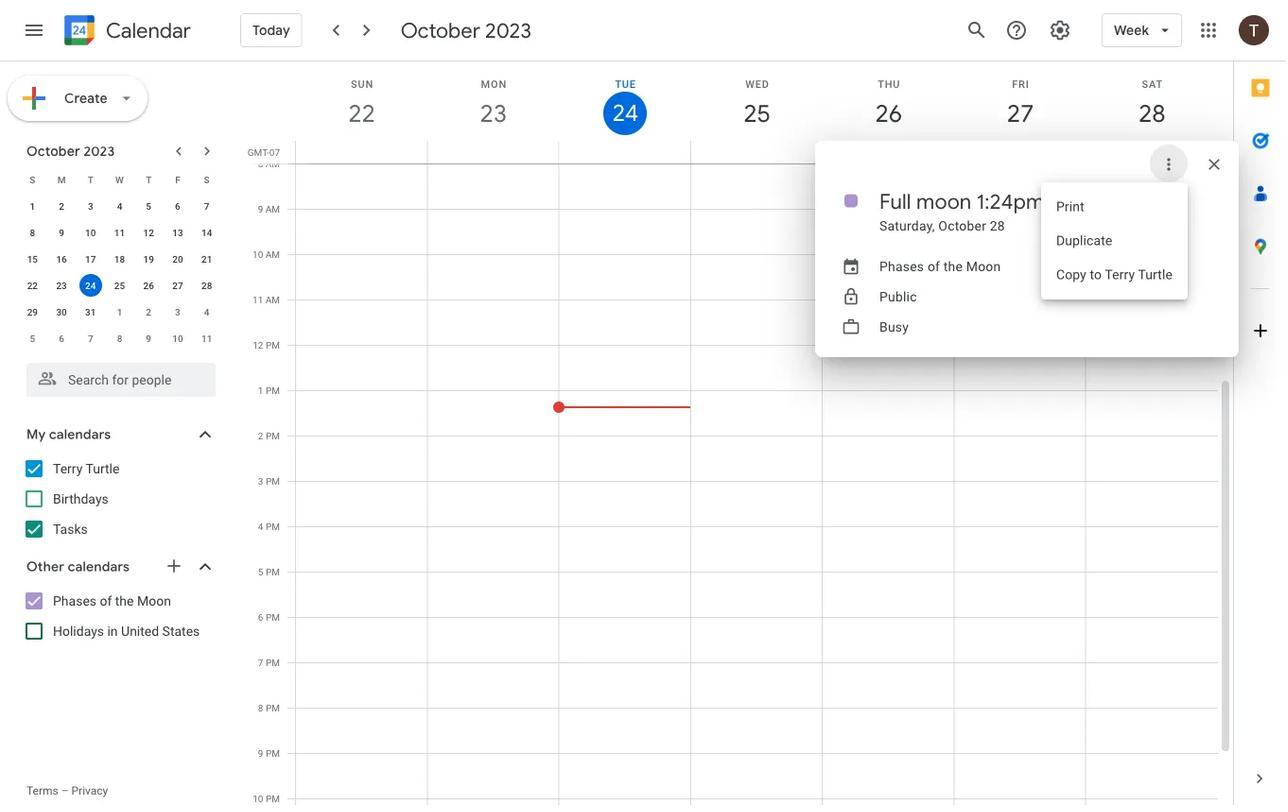 Task type: locate. For each thing, give the bounding box(es) containing it.
2 am from the top
[[265, 203, 280, 215]]

s left m
[[30, 174, 35, 185]]

07
[[269, 147, 280, 158]]

6 pm
[[258, 612, 280, 623]]

1 horizontal spatial 24
[[611, 98, 637, 128]]

4 for 4 pm
[[258, 521, 263, 532]]

0 vertical spatial 1
[[30, 200, 35, 212]]

2 vertical spatial 6
[[258, 612, 263, 623]]

4 up the 11 element
[[117, 200, 122, 212]]

9
[[258, 203, 263, 215], [59, 227, 64, 238], [146, 333, 151, 344], [258, 748, 263, 759]]

october down full moon 1:24pm heading
[[938, 218, 986, 234]]

7 pm from the top
[[266, 612, 280, 623]]

moon down 28 'link'
[[1115, 145, 1144, 158]]

1 am from the top
[[265, 158, 280, 169]]

phases of the moon up public
[[879, 259, 1001, 274]]

terms
[[26, 785, 58, 798]]

4
[[117, 200, 122, 212], [204, 306, 209, 318], [258, 521, 263, 532]]

2 row from the top
[[18, 193, 221, 219]]

mon 23
[[479, 78, 507, 129]]

s right f
[[204, 174, 210, 185]]

cell down 22 "link"
[[296, 141, 428, 164]]

pm for 1 pm
[[266, 385, 280, 396]]

21
[[201, 253, 212, 265]]

3 pm from the top
[[266, 430, 280, 442]]

0 vertical spatial 1:24pm
[[1147, 145, 1185, 158]]

0 vertical spatial 28
[[1137, 98, 1164, 129]]

11 inside grid
[[253, 294, 263, 305]]

to
[[1090, 267, 1102, 283]]

11 inside 'element'
[[201, 333, 212, 344]]

9 down november 2 element
[[146, 333, 151, 344]]

25 down 18
[[114, 280, 125, 291]]

23 link
[[472, 92, 515, 135]]

2 vertical spatial october
[[938, 218, 986, 234]]

am
[[265, 158, 280, 169], [265, 203, 280, 215], [265, 249, 280, 260], [265, 294, 280, 305]]

25 down wed
[[742, 98, 769, 129]]

1 row from the top
[[18, 166, 221, 193]]

pm down 6 pm in the left of the page
[[266, 657, 280, 669]]

6 down 30 element
[[59, 333, 64, 344]]

1 vertical spatial of
[[100, 593, 112, 609]]

0 horizontal spatial 11
[[114, 227, 125, 238]]

23
[[479, 98, 506, 129], [56, 280, 67, 291]]

8 pm
[[258, 703, 280, 714]]

1 vertical spatial full
[[879, 188, 911, 215]]

busy
[[879, 319, 909, 335]]

november 9 element
[[137, 327, 160, 350]]

1 vertical spatial 4
[[204, 306, 209, 318]]

0 vertical spatial moon
[[1115, 145, 1144, 158]]

0 horizontal spatial 2
[[59, 200, 64, 212]]

24
[[611, 98, 637, 128], [85, 280, 96, 291]]

cell down 27 link
[[954, 141, 1085, 164]]

3 for november 3 element
[[175, 306, 180, 318]]

mon
[[481, 78, 507, 90]]

row up 18 element
[[18, 219, 221, 246]]

pm up 2 pm
[[266, 385, 280, 396]]

30 element
[[50, 301, 73, 323]]

pm up 4 pm
[[266, 476, 280, 487]]

5 row from the top
[[18, 272, 221, 299]]

row up the 11 element
[[18, 166, 221, 193]]

27 down 20 at top
[[172, 280, 183, 291]]

the down full moon 1:24pm saturday, october 28
[[944, 259, 963, 274]]

8 pm from the top
[[266, 657, 280, 669]]

2 horizontal spatial 5
[[258, 566, 263, 578]]

1 horizontal spatial 28
[[990, 218, 1005, 234]]

10 am
[[253, 249, 280, 260]]

6 up 13 element
[[175, 200, 180, 212]]

0 horizontal spatial 22
[[27, 280, 38, 291]]

row containing 15
[[18, 246, 221, 272]]

23 up 30
[[56, 280, 67, 291]]

12
[[143, 227, 154, 238], [253, 339, 263, 351]]

11 down november 4 element
[[201, 333, 212, 344]]

1
[[30, 200, 35, 212], [117, 306, 122, 318], [258, 385, 263, 396]]

pm for 4 pm
[[266, 521, 280, 532]]

9 pm from the top
[[266, 703, 280, 714]]

pm down 9 pm
[[266, 793, 280, 805]]

0 horizontal spatial 4
[[117, 200, 122, 212]]

pm for 8 pm
[[266, 703, 280, 714]]

1 vertical spatial 1:24pm
[[977, 188, 1044, 215]]

0 horizontal spatial phases
[[53, 593, 96, 609]]

1 horizontal spatial 5
[[146, 200, 151, 212]]

pm for 5 pm
[[266, 566, 280, 578]]

moon inside other calendars 'list'
[[137, 593, 171, 609]]

cell down 24 link
[[559, 141, 691, 164]]

1 vertical spatial phases
[[53, 593, 96, 609]]

11 down "10 am"
[[253, 294, 263, 305]]

1 horizontal spatial full
[[1094, 145, 1112, 158]]

october 2023 up mon at the top
[[401, 17, 531, 43]]

5 up 6 pm in the left of the page
[[258, 566, 263, 578]]

1 vertical spatial 5
[[30, 333, 35, 344]]

7 for november 7 element
[[88, 333, 93, 344]]

in
[[107, 624, 118, 639]]

1 vertical spatial calendars
[[68, 559, 130, 576]]

11 am
[[253, 294, 280, 305]]

moon inside 'button'
[[1115, 145, 1144, 158]]

cell down 23 link
[[428, 141, 559, 164]]

today
[[252, 22, 290, 39]]

1 vertical spatial october
[[26, 143, 80, 160]]

2 horizontal spatial 28
[[1137, 98, 1164, 129]]

sat
[[1142, 78, 1163, 90]]

t left f
[[146, 174, 152, 185]]

november 10 element
[[166, 327, 189, 350]]

11 up 18
[[114, 227, 125, 238]]

terry
[[1105, 267, 1135, 283], [53, 461, 83, 477]]

1 horizontal spatial moon
[[966, 259, 1001, 274]]

11
[[114, 227, 125, 238], [253, 294, 263, 305], [201, 333, 212, 344]]

0 horizontal spatial phases of the moon
[[53, 593, 171, 609]]

pm for 9 pm
[[266, 748, 280, 759]]

4 cell from the left
[[691, 141, 822, 164]]

1:24pm left print
[[977, 188, 1044, 215]]

2 inside grid
[[258, 430, 263, 442]]

1 vertical spatial phases of the moon
[[53, 593, 171, 609]]

november 2 element
[[137, 301, 160, 323]]

moon up united on the left
[[137, 593, 171, 609]]

full for full moon 1:24pm
[[1094, 145, 1112, 158]]

10 down november 3 element
[[172, 333, 183, 344]]

1 vertical spatial moon
[[137, 593, 171, 609]]

am down 8 am
[[265, 203, 280, 215]]

1 vertical spatial 2
[[146, 306, 151, 318]]

None search field
[[0, 356, 235, 397]]

27
[[1006, 98, 1033, 129], [172, 280, 183, 291]]

12 down 11 am
[[253, 339, 263, 351]]

1 vertical spatial 26
[[143, 280, 154, 291]]

2
[[59, 200, 64, 212], [146, 306, 151, 318], [258, 430, 263, 442]]

cell down 25 link
[[691, 141, 822, 164]]

1 vertical spatial 11
[[253, 294, 263, 305]]

tue 24
[[611, 78, 637, 128]]

9 up 16 element
[[59, 227, 64, 238]]

30
[[56, 306, 67, 318]]

row group containing 1
[[18, 193, 221, 352]]

terry right to
[[1105, 267, 1135, 283]]

november 5 element
[[21, 327, 44, 350]]

0 horizontal spatial 23
[[56, 280, 67, 291]]

0 vertical spatial full
[[1094, 145, 1112, 158]]

1 vertical spatial 24
[[85, 280, 96, 291]]

terms – privacy
[[26, 785, 108, 798]]

25
[[742, 98, 769, 129], [114, 280, 125, 291]]

1 horizontal spatial 12
[[253, 339, 263, 351]]

9 for november 9 element
[[146, 333, 151, 344]]

1 horizontal spatial 26
[[874, 98, 901, 129]]

24 link
[[604, 92, 647, 135]]

7 down 31 element
[[88, 333, 93, 344]]

october 2023
[[401, 17, 531, 43], [26, 143, 115, 160]]

3 down 27 element
[[175, 306, 180, 318]]

6 row from the top
[[18, 299, 221, 325]]

22 down sun
[[347, 98, 374, 129]]

26 inside grid
[[874, 98, 901, 129]]

1 vertical spatial 25
[[114, 280, 125, 291]]

row containing s
[[18, 166, 221, 193]]

2 for november 2 element
[[146, 306, 151, 318]]

0 vertical spatial phases of the moon
[[879, 259, 1001, 274]]

1 vertical spatial 3
[[175, 306, 180, 318]]

pm up 7 pm in the left bottom of the page
[[266, 612, 280, 623]]

sat 28
[[1137, 78, 1164, 129]]

0 horizontal spatial 12
[[143, 227, 154, 238]]

11 element
[[108, 221, 131, 244]]

3 pm
[[258, 476, 280, 487]]

11 pm from the top
[[266, 793, 280, 805]]

2 up november 9 element
[[146, 306, 151, 318]]

4 am from the top
[[265, 294, 280, 305]]

28 inside full moon 1:24pm saturday, october 28
[[990, 218, 1005, 234]]

0 horizontal spatial 7
[[88, 333, 93, 344]]

my calendars list
[[4, 454, 235, 545]]

row group
[[18, 193, 221, 352]]

6 pm from the top
[[266, 566, 280, 578]]

20 element
[[166, 248, 189, 270]]

pm down 3 pm
[[266, 521, 280, 532]]

1 vertical spatial 27
[[172, 280, 183, 291]]

7 up 8 pm
[[258, 657, 263, 669]]

grid
[[242, 61, 1233, 806]]

moon down full moon 1:24pm saturday, october 28
[[966, 259, 1001, 274]]

0 vertical spatial 11
[[114, 227, 125, 238]]

1 horizontal spatial 4
[[204, 306, 209, 318]]

of
[[928, 259, 940, 274], [100, 593, 112, 609]]

t left the 'w'
[[88, 174, 93, 185]]

november 3 element
[[166, 301, 189, 323]]

5 pm
[[258, 566, 280, 578]]

cell
[[296, 141, 428, 164], [428, 141, 559, 164], [559, 141, 691, 164], [691, 141, 822, 164], [822, 141, 954, 164], [954, 141, 1085, 164]]

6 down 5 pm at the bottom
[[258, 612, 263, 623]]

0 horizontal spatial full
[[879, 188, 911, 215]]

28 link
[[1130, 92, 1174, 135]]

create button
[[8, 76, 147, 121]]

phases up public
[[879, 259, 924, 274]]

9 up "10 am"
[[258, 203, 263, 215]]

0 vertical spatial 2023
[[485, 17, 531, 43]]

0 horizontal spatial 25
[[114, 280, 125, 291]]

0 horizontal spatial 26
[[143, 280, 154, 291]]

1 horizontal spatial moon
[[1115, 145, 1144, 158]]

1 horizontal spatial 25
[[742, 98, 769, 129]]

gmt-
[[248, 147, 269, 158]]

full inside full moon 1:24pm saturday, october 28
[[879, 188, 911, 215]]

phases
[[879, 259, 924, 274], [53, 593, 96, 609]]

27 down fri
[[1006, 98, 1033, 129]]

3 am from the top
[[265, 249, 280, 260]]

12 inside october 2023 grid
[[143, 227, 154, 238]]

3 up 10 element
[[88, 200, 93, 212]]

row up november 1 element
[[18, 272, 221, 299]]

am up 9 am
[[265, 158, 280, 169]]

0 vertical spatial 3
[[88, 200, 93, 212]]

25 element
[[108, 274, 131, 297]]

calendars for my calendars
[[49, 426, 111, 443]]

full inside 'button'
[[1094, 145, 1112, 158]]

w
[[115, 174, 124, 185]]

28 inside grid
[[1137, 98, 1164, 129]]

22 inside grid
[[347, 98, 374, 129]]

31
[[85, 306, 96, 318]]

15 element
[[21, 248, 44, 270]]

full moon 1:24pm button
[[1085, 141, 1206, 162]]

4 up november 11 'element'
[[204, 306, 209, 318]]

row containing 1
[[18, 193, 221, 219]]

1 horizontal spatial 2023
[[485, 17, 531, 43]]

22
[[347, 98, 374, 129], [27, 280, 38, 291]]

0 vertical spatial 2
[[59, 200, 64, 212]]

row down the 'w'
[[18, 193, 221, 219]]

1 vertical spatial moon
[[916, 188, 972, 215]]

moon for full moon 1:24pm saturday, october 28
[[916, 188, 972, 215]]

8 inside november 8 element
[[117, 333, 122, 344]]

2023
[[485, 17, 531, 43], [84, 143, 115, 160]]

0 horizontal spatial 5
[[30, 333, 35, 344]]

8
[[258, 158, 263, 169], [30, 227, 35, 238], [117, 333, 122, 344], [258, 703, 263, 714]]

1 horizontal spatial 3
[[175, 306, 180, 318]]

of inside other calendars 'list'
[[100, 593, 112, 609]]

10
[[85, 227, 96, 238], [253, 249, 263, 260], [172, 333, 183, 344], [253, 793, 263, 805]]

turtle up birthdays
[[86, 461, 120, 477]]

1 vertical spatial 6
[[59, 333, 64, 344]]

2 horizontal spatial 4
[[258, 521, 263, 532]]

26
[[874, 98, 901, 129], [143, 280, 154, 291]]

0 vertical spatial 7
[[204, 200, 209, 212]]

october 2023 up m
[[26, 143, 115, 160]]

1 horizontal spatial 1
[[117, 306, 122, 318]]

5 down 29 element on the left of the page
[[30, 333, 35, 344]]

wed 25
[[742, 78, 769, 129]]

23 element
[[50, 274, 73, 297]]

4 pm from the top
[[266, 476, 280, 487]]

0 horizontal spatial s
[[30, 174, 35, 185]]

1 horizontal spatial 2
[[146, 306, 151, 318]]

terry turtle
[[53, 461, 120, 477]]

2 up 3 pm
[[258, 430, 263, 442]]

week
[[1114, 22, 1149, 39]]

3 inside grid
[[258, 476, 263, 487]]

2 horizontal spatial 3
[[258, 476, 263, 487]]

19
[[143, 253, 154, 265]]

pm up 3 pm
[[266, 430, 280, 442]]

10 for 10 am
[[253, 249, 263, 260]]

2 horizontal spatial october
[[938, 218, 986, 234]]

1 horizontal spatial 7
[[204, 200, 209, 212]]

1:24pm down 28 'link'
[[1147, 145, 1185, 158]]

am for 11 am
[[265, 294, 280, 305]]

pm
[[266, 339, 280, 351], [266, 385, 280, 396], [266, 430, 280, 442], [266, 476, 280, 487], [266, 521, 280, 532], [266, 566, 280, 578], [266, 612, 280, 623], [266, 657, 280, 669], [266, 703, 280, 714], [266, 748, 280, 759], [266, 793, 280, 805]]

12 up '19'
[[143, 227, 154, 238]]

3
[[88, 200, 93, 212], [175, 306, 180, 318], [258, 476, 263, 487]]

4 row from the top
[[18, 246, 221, 272]]

19 element
[[137, 248, 160, 270]]

4 pm
[[258, 521, 280, 532]]

28
[[1137, 98, 1164, 129], [990, 218, 1005, 234], [201, 280, 212, 291]]

moon up the saturday,
[[916, 188, 972, 215]]

22 element
[[21, 274, 44, 297]]

0 horizontal spatial turtle
[[86, 461, 120, 477]]

1 vertical spatial turtle
[[86, 461, 120, 477]]

1 for 1 pm
[[258, 385, 263, 396]]

tab list
[[1234, 61, 1286, 753]]

row
[[18, 166, 221, 193], [18, 193, 221, 219], [18, 219, 221, 246], [18, 246, 221, 272], [18, 272, 221, 299], [18, 299, 221, 325], [18, 325, 221, 352]]

6
[[175, 200, 180, 212], [59, 333, 64, 344], [258, 612, 263, 623]]

2 vertical spatial 2
[[258, 430, 263, 442]]

25 inside the wed 25
[[742, 98, 769, 129]]

november 7 element
[[79, 327, 102, 350]]

cell down 26 link
[[822, 141, 954, 164]]

1 horizontal spatial 6
[[175, 200, 180, 212]]

turtle
[[1138, 267, 1173, 283], [86, 461, 120, 477]]

0 vertical spatial the
[[944, 259, 963, 274]]

1 horizontal spatial 23
[[479, 98, 506, 129]]

1 horizontal spatial terry
[[1105, 267, 1135, 283]]

calendars down tasks
[[68, 559, 130, 576]]

0 vertical spatial 12
[[143, 227, 154, 238]]

15
[[27, 253, 38, 265]]

1 up november 8 element
[[117, 306, 122, 318]]

phases of the moon up in
[[53, 593, 171, 609]]

2 down m
[[59, 200, 64, 212]]

22 down the 15 on the left top of the page
[[27, 280, 38, 291]]

7 up 14 element
[[204, 200, 209, 212]]

moon
[[966, 259, 1001, 274], [137, 593, 171, 609]]

2 horizontal spatial 11
[[253, 294, 263, 305]]

29 element
[[21, 301, 44, 323]]

october up 'mon 23'
[[401, 17, 480, 43]]

8 down november 1 element
[[117, 333, 122, 344]]

am for 8 am
[[265, 158, 280, 169]]

birthdays
[[53, 491, 108, 507]]

27 link
[[999, 92, 1042, 135]]

2 vertical spatial 11
[[201, 333, 212, 344]]

pm down 8 pm
[[266, 748, 280, 759]]

create
[[64, 90, 108, 107]]

1 t from the left
[[88, 174, 93, 185]]

20
[[172, 253, 183, 265]]

1 pm from the top
[[266, 339, 280, 351]]

october
[[401, 17, 480, 43], [26, 143, 80, 160], [938, 218, 986, 234]]

9 for 9 pm
[[258, 748, 263, 759]]

the
[[944, 259, 963, 274], [115, 593, 134, 609]]

moon inside full moon 1:24pm saturday, october 28
[[916, 188, 972, 215]]

1 horizontal spatial 22
[[347, 98, 374, 129]]

5 pm from the top
[[266, 521, 280, 532]]

5 inside november 5 element
[[30, 333, 35, 344]]

1:24pm inside 'button'
[[1147, 145, 1185, 158]]

8 up 9 pm
[[258, 703, 263, 714]]

10 up 11 am
[[253, 249, 263, 260]]

8 up 15 element
[[30, 227, 35, 238]]

3 row from the top
[[18, 219, 221, 246]]

7
[[204, 200, 209, 212], [88, 333, 93, 344], [258, 657, 263, 669]]

0 horizontal spatial october 2023
[[26, 143, 115, 160]]

pm up 1 pm
[[266, 339, 280, 351]]

menu
[[1041, 183, 1188, 300]]

0 horizontal spatial 27
[[172, 280, 183, 291]]

5 up 12 element
[[146, 200, 151, 212]]

other calendars list
[[4, 586, 235, 647]]

my calendars button
[[4, 420, 235, 450]]

row down november 1 element
[[18, 325, 221, 352]]

phases up 'holidays'
[[53, 593, 96, 609]]

10 pm from the top
[[266, 748, 280, 759]]

pm down 7 pm in the left bottom of the page
[[266, 703, 280, 714]]

5
[[146, 200, 151, 212], [30, 333, 35, 344], [258, 566, 263, 578]]

terry up birthdays
[[53, 461, 83, 477]]

united
[[121, 624, 159, 639]]

7 row from the top
[[18, 325, 221, 352]]

0 horizontal spatial 3
[[88, 200, 93, 212]]

2 pm
[[258, 430, 280, 442]]

calendars up terry turtle
[[49, 426, 111, 443]]

1 vertical spatial 23
[[56, 280, 67, 291]]

10 up "17"
[[85, 227, 96, 238]]

1 vertical spatial 22
[[27, 280, 38, 291]]

24 up the 31
[[85, 280, 96, 291]]

full
[[1094, 145, 1112, 158], [879, 188, 911, 215]]

0 vertical spatial 27
[[1006, 98, 1033, 129]]

fri
[[1012, 78, 1029, 90]]

2 vertical spatial 4
[[258, 521, 263, 532]]

1 horizontal spatial turtle
[[1138, 267, 1173, 283]]

november 11 element
[[195, 327, 218, 350]]

2023 up mon at the top
[[485, 17, 531, 43]]

4 inside grid
[[258, 521, 263, 532]]

28 down 21
[[201, 280, 212, 291]]

1 horizontal spatial october 2023
[[401, 17, 531, 43]]

26 down thu
[[874, 98, 901, 129]]

pm for 7 pm
[[266, 657, 280, 669]]

2 pm from the top
[[266, 385, 280, 396]]

pm up 6 pm in the left of the page
[[266, 566, 280, 578]]

full moon 1:24pm row
[[287, 141, 1233, 164]]

26 element
[[137, 274, 160, 297]]

1 horizontal spatial 1:24pm
[[1147, 145, 1185, 158]]

of up in
[[100, 593, 112, 609]]

1 up 15 element
[[30, 200, 35, 212]]

0 vertical spatial 26
[[874, 98, 901, 129]]

26 down '19'
[[143, 280, 154, 291]]

10 for 10 pm
[[253, 793, 263, 805]]

28 down sat
[[1137, 98, 1164, 129]]

of down the saturday,
[[928, 259, 940, 274]]

12 inside grid
[[253, 339, 263, 351]]

23 down mon at the top
[[479, 98, 506, 129]]

calendars for other calendars
[[68, 559, 130, 576]]

16
[[56, 253, 67, 265]]

28 down full moon 1:24pm heading
[[990, 218, 1005, 234]]

4 down 3 pm
[[258, 521, 263, 532]]

am up 12 pm
[[265, 294, 280, 305]]

3 up 4 pm
[[258, 476, 263, 487]]

1:24pm inside full moon 1:24pm saturday, october 28
[[977, 188, 1044, 215]]

2 vertical spatial 7
[[258, 657, 263, 669]]

5 for november 5 element
[[30, 333, 35, 344]]

fri 27
[[1006, 78, 1033, 129]]

0 horizontal spatial moon
[[137, 593, 171, 609]]



Task type: describe. For each thing, give the bounding box(es) containing it.
0 vertical spatial october 2023
[[401, 17, 531, 43]]

18 element
[[108, 248, 131, 270]]

my calendars
[[26, 426, 111, 443]]

full moon 1:24pm
[[1094, 145, 1185, 158]]

8 for 8 am
[[258, 158, 263, 169]]

14
[[201, 227, 212, 238]]

3 for 3 pm
[[258, 476, 263, 487]]

2 s from the left
[[204, 174, 210, 185]]

terry inside my calendars list
[[53, 461, 83, 477]]

turtle inside menu
[[1138, 267, 1173, 283]]

my
[[26, 426, 46, 443]]

6 for november 6 element on the left top of page
[[59, 333, 64, 344]]

1 for november 1 element
[[117, 306, 122, 318]]

full for full moon 1:24pm saturday, october 28
[[879, 188, 911, 215]]

0 vertical spatial phases
[[879, 259, 924, 274]]

m
[[57, 174, 66, 185]]

8 for 8 pm
[[258, 703, 263, 714]]

calendar heading
[[102, 17, 191, 44]]

turtle inside my calendars list
[[86, 461, 120, 477]]

pm for 12 pm
[[266, 339, 280, 351]]

4 for november 4 element
[[204, 306, 209, 318]]

9 am
[[258, 203, 280, 215]]

29
[[27, 306, 38, 318]]

november 1 element
[[108, 301, 131, 323]]

16 element
[[50, 248, 73, 270]]

public
[[879, 289, 917, 304]]

27 inside october 2023 grid
[[172, 280, 183, 291]]

tue
[[615, 78, 636, 90]]

week button
[[1102, 8, 1182, 53]]

11 for the 11 element
[[114, 227, 125, 238]]

0 vertical spatial moon
[[966, 259, 1001, 274]]

november 6 element
[[50, 327, 73, 350]]

pm for 10 pm
[[266, 793, 280, 805]]

privacy
[[71, 785, 108, 798]]

9 pm
[[258, 748, 280, 759]]

8 for november 8 element
[[117, 333, 122, 344]]

pm for 3 pm
[[266, 476, 280, 487]]

1 cell from the left
[[296, 141, 428, 164]]

row containing 29
[[18, 299, 221, 325]]

am for 10 am
[[265, 249, 280, 260]]

1 s from the left
[[30, 174, 35, 185]]

phases of the moon inside other calendars 'list'
[[53, 593, 171, 609]]

terms link
[[26, 785, 58, 798]]

print
[[1056, 199, 1084, 215]]

0 vertical spatial 6
[[175, 200, 180, 212]]

holidays in united states
[[53, 624, 200, 639]]

13 element
[[166, 221, 189, 244]]

22 link
[[340, 92, 384, 135]]

2 t from the left
[[146, 174, 152, 185]]

17 element
[[79, 248, 102, 270]]

6 for 6 pm
[[258, 612, 263, 623]]

12 element
[[137, 221, 160, 244]]

copy
[[1056, 267, 1086, 283]]

13
[[172, 227, 183, 238]]

14 element
[[195, 221, 218, 244]]

october inside full moon 1:24pm saturday, october 28
[[938, 218, 986, 234]]

the inside other calendars 'list'
[[115, 593, 134, 609]]

24, today element
[[79, 274, 102, 297]]

full moon 1:24pm saturday, october 28
[[879, 188, 1044, 234]]

10 for november 10 element
[[172, 333, 183, 344]]

10 for 10 element
[[85, 227, 96, 238]]

row containing 5
[[18, 325, 221, 352]]

thu
[[878, 78, 900, 90]]

7 pm
[[258, 657, 280, 669]]

f
[[175, 174, 180, 185]]

5 for 5 pm
[[258, 566, 263, 578]]

28 inside october 2023 grid
[[201, 280, 212, 291]]

31 element
[[79, 301, 102, 323]]

thu 26
[[874, 78, 901, 129]]

states
[[162, 624, 200, 639]]

am for 9 am
[[265, 203, 280, 215]]

25 link
[[735, 92, 779, 135]]

full moon 1:24pm heading
[[879, 188, 1044, 215]]

2 for 2 pm
[[258, 430, 263, 442]]

other calendars
[[26, 559, 130, 576]]

1 horizontal spatial of
[[928, 259, 940, 274]]

10 element
[[79, 221, 102, 244]]

18
[[114, 253, 125, 265]]

27 element
[[166, 274, 189, 297]]

1 horizontal spatial phases of the moon
[[879, 259, 1001, 274]]

1 pm
[[258, 385, 280, 396]]

november 8 element
[[108, 327, 131, 350]]

row containing 8
[[18, 219, 221, 246]]

1:24pm for full moon 1:24pm saturday, october 28
[[977, 188, 1044, 215]]

23 inside 'mon 23'
[[479, 98, 506, 129]]

8 am
[[258, 158, 280, 169]]

7 for 7 pm
[[258, 657, 263, 669]]

copy to terry turtle
[[1056, 267, 1173, 283]]

26 link
[[867, 92, 910, 135]]

–
[[61, 785, 69, 798]]

1 vertical spatial october 2023
[[26, 143, 115, 160]]

5 cell from the left
[[822, 141, 954, 164]]

duplicate
[[1056, 233, 1112, 249]]

0 horizontal spatial 1
[[30, 200, 35, 212]]

gmt-07
[[248, 147, 280, 158]]

october 2023 grid
[[18, 166, 221, 352]]

21 element
[[195, 248, 218, 270]]

holidays
[[53, 624, 104, 639]]

11 for 11 am
[[253, 294, 263, 305]]

main drawer image
[[23, 19, 45, 42]]

12 for 12
[[143, 227, 154, 238]]

row containing 22
[[18, 272, 221, 299]]

6 cell from the left
[[954, 141, 1085, 164]]

12 pm
[[253, 339, 280, 351]]

pm for 6 pm
[[266, 612, 280, 623]]

today button
[[240, 8, 302, 53]]

sun
[[351, 78, 374, 90]]

9 for 9 am
[[258, 203, 263, 215]]

wed
[[745, 78, 769, 90]]

2 cell from the left
[[428, 141, 559, 164]]

27 inside grid
[[1006, 98, 1033, 129]]

phases inside other calendars 'list'
[[53, 593, 96, 609]]

calendar element
[[61, 11, 191, 53]]

other
[[26, 559, 64, 576]]

tasks
[[53, 522, 88, 537]]

3 cell from the left
[[559, 141, 691, 164]]

grid containing 22
[[242, 61, 1233, 806]]

0 vertical spatial terry
[[1105, 267, 1135, 283]]

0 vertical spatial 24
[[611, 98, 637, 128]]

10 pm
[[253, 793, 280, 805]]

1 horizontal spatial the
[[944, 259, 963, 274]]

moon for full moon 1:24pm
[[1115, 145, 1144, 158]]

0 vertical spatial october
[[401, 17, 480, 43]]

1:24pm for full moon 1:24pm
[[1147, 145, 1185, 158]]

12 for 12 pm
[[253, 339, 263, 351]]

26 inside october 2023 grid
[[143, 280, 154, 291]]

sun 22
[[347, 78, 374, 129]]

settings menu image
[[1049, 19, 1071, 42]]

Search for people text field
[[38, 363, 204, 397]]

17
[[85, 253, 96, 265]]

pm for 2 pm
[[266, 430, 280, 442]]

november 4 element
[[195, 301, 218, 323]]

22 inside october 2023 grid
[[27, 280, 38, 291]]

1 vertical spatial 2023
[[84, 143, 115, 160]]

28 element
[[195, 274, 218, 297]]

24 cell
[[76, 272, 105, 299]]

24 inside cell
[[85, 280, 96, 291]]

other calendars button
[[4, 552, 235, 582]]

add other calendars image
[[165, 557, 183, 576]]

calendar
[[106, 17, 191, 44]]

menu containing print
[[1041, 183, 1188, 300]]

11 for november 11 'element'
[[201, 333, 212, 344]]

23 inside grid
[[56, 280, 67, 291]]

saturday,
[[879, 218, 935, 234]]

privacy link
[[71, 785, 108, 798]]

25 inside row group
[[114, 280, 125, 291]]



Task type: vqa. For each thing, say whether or not it's contained in the screenshot.
7 related to november 7 "element"
yes



